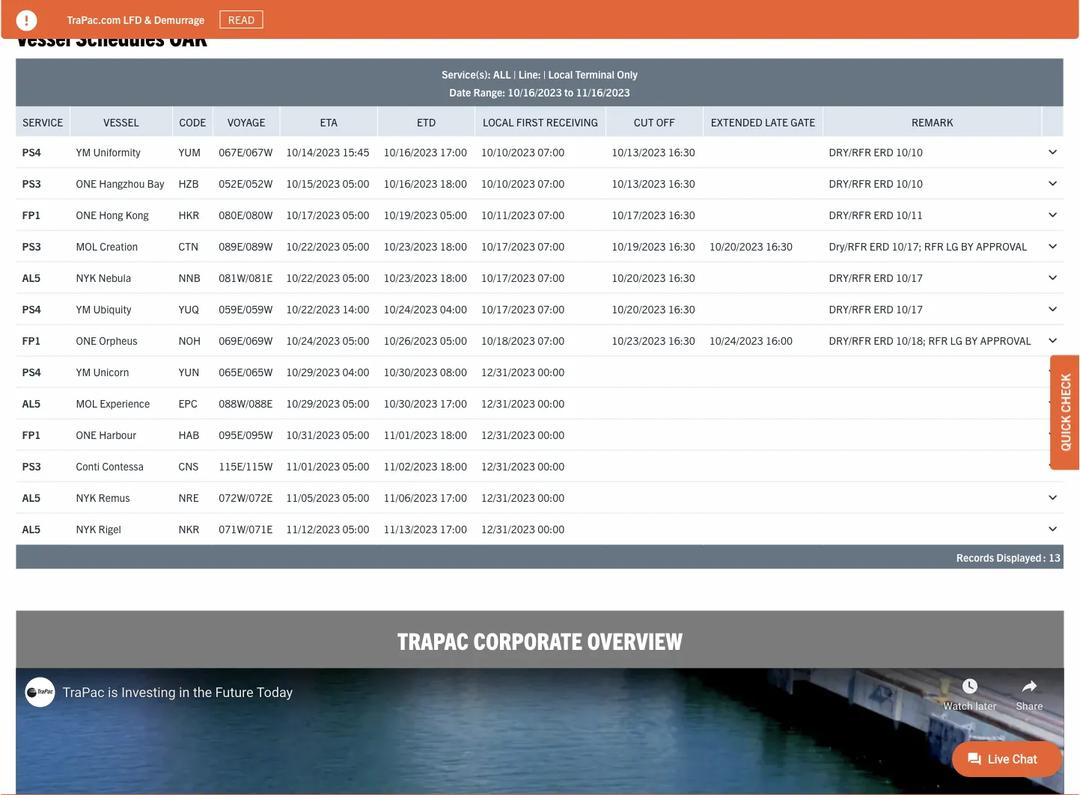 Task type: describe. For each thing, give the bounding box(es) containing it.
10/15/2023 05:00
[[286, 177, 369, 190]]

all
[[493, 67, 511, 80]]

fp1 for one hong kong
[[22, 208, 41, 221]]

10/16/2023 for 10/16/2023 17:00
[[384, 145, 438, 159]]

10/11/2023 07:00
[[481, 208, 565, 221]]

dry/rfr for 10/16/2023 18:00
[[829, 177, 871, 190]]

ubiquity
[[93, 302, 131, 316]]

4 18:00 from the top
[[440, 428, 467, 442]]

records displayed : 13
[[956, 550, 1061, 564]]

ym ubiquity
[[76, 302, 131, 316]]

10/22/2023 14:00
[[286, 302, 369, 316]]

epc
[[178, 397, 197, 410]]

lg for 10/18;
[[950, 334, 963, 347]]

one orpheus
[[76, 334, 137, 347]]

cut off
[[634, 115, 675, 128]]

11/16/2023
[[576, 85, 630, 98]]

11/06/2023
[[384, 491, 438, 504]]

extended
[[711, 115, 763, 128]]

10/10/2023 for 18:00
[[481, 177, 535, 190]]

10/24/2023 for 10/24/2023 04:00
[[384, 302, 438, 316]]

0 vertical spatial 10/20/2023 16:30
[[709, 239, 793, 253]]

trapac corporate overview
[[397, 625, 683, 655]]

15:45
[[342, 145, 369, 159]]

2 | from the left
[[543, 67, 546, 80]]

displayed
[[997, 550, 1041, 564]]

creation
[[100, 239, 138, 253]]

10/22/2023 for 059e/059w
[[286, 302, 340, 316]]

check
[[1058, 374, 1073, 413]]

10/18/2023 07:00
[[481, 334, 565, 347]]

18:00 for 10/19/2023 16:30
[[440, 239, 467, 253]]

lg for 10/17;
[[946, 239, 959, 253]]

10/17/2023 05:00
[[286, 208, 369, 221]]

11/05/2023
[[286, 491, 340, 504]]

gate
[[791, 115, 815, 128]]

10/16/2023 17:00
[[384, 145, 467, 159]]

00:00 for 11/02/2023 18:00
[[538, 460, 565, 473]]

hangzhou
[[99, 177, 145, 190]]

nnb
[[178, 271, 201, 284]]

hab
[[178, 428, 200, 442]]

16:30 for 059e/059w
[[668, 302, 695, 316]]

dry/rfr erd 10/17 for 10/24/2023 04:00
[[829, 302, 923, 316]]

11/06/2023 17:00
[[384, 491, 467, 504]]

al5 for nyk remus
[[22, 491, 40, 504]]

00:00 for 11/06/2023 17:00
[[538, 491, 565, 504]]

16:30 for 067e/067w
[[668, 145, 695, 159]]

17:00 for 11/06/2023 17:00
[[440, 491, 467, 504]]

remark
[[912, 115, 953, 128]]

10/29/2023 for 10/29/2023 04:00
[[286, 365, 340, 379]]

12/31/2023 for 11/01/2023 18:00
[[481, 428, 535, 442]]

ps3 for conti contessa
[[22, 460, 41, 473]]

10/23/2023 18:00 for 089e/089w
[[384, 239, 467, 253]]

0 vertical spatial 10/20/2023
[[709, 239, 763, 253]]

late
[[765, 115, 788, 128]]

date
[[449, 85, 471, 98]]

ps3 for one hangzhou bay
[[22, 177, 41, 190]]

10/23/2023 18:00 for 081w/081e
[[384, 271, 467, 284]]

05:00 for 081w/081e
[[342, 271, 369, 284]]

al5 for nyk rigel
[[22, 522, 40, 536]]

10/17/2023 for 089e/089w
[[481, 239, 535, 253]]

terminal
[[575, 67, 615, 80]]

00:00 for 10/30/2023 08:00
[[538, 365, 565, 379]]

05:00 for 052e/052w
[[342, 177, 369, 190]]

12/31/2023 00:00 for 11/06/2023 17:00
[[481, 491, 565, 504]]

12/31/2023 for 10/30/2023 08:00
[[481, 365, 535, 379]]

089e/089w
[[219, 239, 273, 253]]

069e/069w
[[219, 334, 273, 347]]

10/11
[[896, 208, 923, 221]]

10/15/2023
[[286, 177, 340, 190]]

10/17/2023 07:00 for 081w/081e
[[481, 271, 565, 284]]

10/22/2023 for 081w/081e
[[286, 271, 340, 284]]

00:00 for 11/13/2023 17:00
[[538, 522, 565, 536]]

conti
[[76, 460, 100, 473]]

one for one hangzhou bay
[[76, 177, 97, 190]]

072w/072e
[[219, 491, 273, 504]]

10/17/2023 07:00 for 059e/059w
[[481, 302, 565, 316]]

by for 10/18;
[[965, 334, 978, 347]]

voyage
[[228, 115, 265, 128]]

erd for 067e/067w
[[874, 145, 894, 159]]

10/10/2023 for 17:00
[[481, 145, 535, 159]]

095e/095w
[[219, 428, 273, 442]]

ps3 for mol creation
[[22, 239, 41, 253]]

range:
[[473, 85, 505, 98]]

service(s):
[[442, 67, 491, 80]]

16:30 left the "dry/rfr"
[[766, 239, 793, 253]]

14:00
[[342, 302, 369, 316]]

schedules
[[76, 22, 165, 51]]

16:00
[[766, 334, 793, 347]]

dry/rfr erd 10/10 for 10/16/2023 17:00
[[829, 145, 923, 159]]

one hangzhou bay
[[76, 177, 164, 190]]

one hong kong
[[76, 208, 149, 221]]

dry/rfr for 10/19/2023 05:00
[[829, 208, 871, 221]]

harbour
[[99, 428, 136, 442]]

00:00 for 11/01/2023 18:00
[[538, 428, 565, 442]]

10/22/2023 05:00 for 089e/089w
[[286, 239, 369, 253]]

10/10/2023 07:00 for 18:00
[[481, 177, 565, 190]]

dry/rfr erd 10/11
[[829, 208, 923, 221]]

dry/rfr erd 10/17; rfr lg by approval
[[829, 239, 1027, 253]]

16:30 for 081w/081e
[[668, 271, 695, 284]]

yuq
[[178, 302, 199, 316]]

line:
[[518, 67, 541, 80]]

approval for dry/rfr erd 10/17; rfr lg by approval
[[976, 239, 1027, 253]]

00:00 for 10/30/2023 17:00
[[538, 397, 565, 410]]

demurrage
[[154, 12, 205, 26]]

&
[[144, 12, 152, 26]]

by for 10/17;
[[961, 239, 974, 253]]

16:30 for 069e/069w
[[668, 334, 695, 347]]

kong
[[126, 208, 149, 221]]

rfr for 10/18;
[[928, 334, 948, 347]]

12/31/2023 00:00 for 11/13/2023 17:00
[[481, 522, 565, 536]]

to
[[564, 85, 574, 98]]

uniformity
[[93, 145, 141, 159]]

records
[[956, 550, 994, 564]]

etd
[[417, 115, 436, 128]]

065e/065w
[[219, 365, 273, 379]]

yun
[[178, 365, 199, 379]]

10/29/2023 for 10/29/2023 05:00
[[286, 397, 340, 410]]

nyk remus
[[76, 491, 130, 504]]

hzb
[[178, 177, 199, 190]]

one for one harbour
[[76, 428, 97, 442]]

ym uniformity
[[76, 145, 141, 159]]

erd for 081w/081e
[[874, 271, 894, 284]]

11/13/2023
[[384, 522, 438, 536]]

04:00 for 10/24/2023 04:00
[[440, 302, 467, 316]]

10/17 for 10/23/2023 18:00
[[896, 271, 923, 284]]

12/31/2023 for 11/06/2023 17:00
[[481, 491, 535, 504]]

read link
[[220, 10, 263, 29]]

081w/081e
[[219, 271, 273, 284]]

10/30/2023 for 10/30/2023 17:00
[[384, 397, 438, 410]]

05:00 for 095e/095w
[[342, 428, 369, 442]]

ym unicorn
[[76, 365, 129, 379]]

ym for ym uniformity
[[76, 145, 91, 159]]

1 vertical spatial local
[[483, 115, 514, 128]]

10/29/2023 04:00
[[286, 365, 369, 379]]

12/31/2023 for 10/30/2023 17:00
[[481, 397, 535, 410]]

10/13/2023 16:30 for 18:00
[[612, 177, 695, 190]]

10/31/2023
[[286, 428, 340, 442]]

solid image
[[16, 10, 37, 31]]

10/17;
[[892, 239, 922, 253]]

mol for mol experience
[[76, 397, 97, 410]]

10/18;
[[896, 334, 926, 347]]

059e/059w
[[219, 302, 273, 316]]

nkr
[[178, 522, 199, 536]]

one for one hong kong
[[76, 208, 97, 221]]

10/19/2023 05:00
[[384, 208, 467, 221]]

ym for ym ubiquity
[[76, 302, 91, 316]]

12/31/2023 for 11/13/2023 17:00
[[481, 522, 535, 536]]

07:00 for 069e/069w
[[538, 334, 565, 347]]

08:00
[[440, 365, 467, 379]]

one for one orpheus
[[76, 334, 97, 347]]

07:00 for 067e/067w
[[538, 145, 565, 159]]



Task type: vqa. For each thing, say whether or not it's contained in the screenshot.


Task type: locate. For each thing, give the bounding box(es) containing it.
3 12/31/2023 00:00 from the top
[[481, 428, 565, 442]]

lg right the 10/17;
[[946, 239, 959, 253]]

local up the to
[[548, 67, 573, 80]]

1 vertical spatial 10/10/2023 07:00
[[481, 177, 565, 190]]

1 vertical spatial fp1
[[22, 334, 41, 347]]

10/10/2023
[[481, 145, 535, 159], [481, 177, 535, 190]]

1 vertical spatial rfr
[[928, 334, 948, 347]]

17:00 for 10/30/2023 17:00
[[440, 397, 467, 410]]

nyk for nyk nebula
[[76, 271, 96, 284]]

17:00 for 11/13/2023 17:00
[[440, 522, 467, 536]]

2 12/31/2023 from the top
[[481, 397, 535, 410]]

1 10/17/2023 07:00 from the top
[[481, 239, 565, 253]]

2 07:00 from the top
[[538, 177, 565, 190]]

one left orpheus
[[76, 334, 97, 347]]

1 10/13/2023 16:30 from the top
[[612, 145, 695, 159]]

2 10/10/2023 07:00 from the top
[[481, 177, 565, 190]]

10/17 for 10/24/2023 04:00
[[896, 302, 923, 316]]

service(s): all | line: | local terminal only date range: 10/16/2023 to 11/16/2023
[[442, 67, 638, 98]]

1 horizontal spatial 10/24/2023
[[384, 302, 438, 316]]

dry/rfr for 10/26/2023 05:00
[[829, 334, 871, 347]]

18:00 up the 10/24/2023 04:00
[[440, 271, 467, 284]]

1 fp1 from the top
[[22, 208, 41, 221]]

0 horizontal spatial 11/01/2023
[[286, 460, 340, 473]]

10/13/2023 16:30 up 10/17/2023 16:30
[[612, 177, 695, 190]]

3 10/22/2023 from the top
[[286, 302, 340, 316]]

erd for 080e/080w
[[874, 208, 894, 221]]

10/13/2023 down cut
[[612, 145, 666, 159]]

05:00 down 11/05/2023 05:00
[[342, 522, 369, 536]]

10/19/2023 for 10/19/2023 16:30
[[612, 239, 666, 253]]

2 vertical spatial ps3
[[22, 460, 41, 473]]

0 vertical spatial ps4
[[22, 145, 41, 159]]

2 dry/rfr erd 10/17 from the top
[[829, 302, 923, 316]]

2 al5 from the top
[[22, 397, 40, 410]]

nyk left rigel
[[76, 522, 96, 536]]

dry/rfr erd 10/17 for 10/23/2023 18:00
[[829, 271, 923, 284]]

2 10/10/2023 from the top
[[481, 177, 535, 190]]

0 vertical spatial 11/01/2023
[[384, 428, 438, 442]]

rfr for 10/17;
[[924, 239, 944, 253]]

off
[[656, 115, 675, 128]]

17:00 down 11/06/2023 17:00
[[440, 522, 467, 536]]

fp1 for one harbour
[[22, 428, 41, 442]]

07:00 for 089e/089w
[[538, 239, 565, 253]]

2 10/13/2023 16:30 from the top
[[612, 177, 695, 190]]

6 dry/rfr from the top
[[829, 334, 871, 347]]

1 vertical spatial vessel
[[103, 115, 139, 128]]

10/16/2023 18:00
[[384, 177, 467, 190]]

0 vertical spatial rfr
[[924, 239, 944, 253]]

3 ps4 from the top
[[22, 365, 41, 379]]

12/31/2023 00:00 for 11/01/2023 18:00
[[481, 428, 565, 442]]

05:00 down '10/16/2023 18:00'
[[440, 208, 467, 221]]

|
[[514, 67, 516, 80], [543, 67, 546, 80]]

0 vertical spatial ym
[[76, 145, 91, 159]]

16:30
[[668, 145, 695, 159], [668, 177, 695, 190], [668, 208, 695, 221], [668, 239, 695, 253], [766, 239, 793, 253], [668, 271, 695, 284], [668, 302, 695, 316], [668, 334, 695, 347]]

11/02/2023 18:00
[[384, 460, 467, 473]]

read
[[228, 13, 255, 26]]

3 nyk from the top
[[76, 522, 96, 536]]

nyk nebula
[[76, 271, 131, 284]]

0 horizontal spatial 10/19/2023
[[384, 208, 438, 221]]

10/16/2023 down line:
[[508, 85, 562, 98]]

3 fp1 from the top
[[22, 428, 41, 442]]

lfd
[[123, 12, 142, 26]]

al5 for nyk nebula
[[22, 271, 40, 284]]

0 vertical spatial 10/19/2023
[[384, 208, 438, 221]]

2 vertical spatial 10/20/2023 16:30
[[612, 302, 695, 316]]

nyk for nyk rigel
[[76, 522, 96, 536]]

115e/115w
[[219, 460, 273, 473]]

10/22/2023 up 10/22/2023 14:00
[[286, 271, 340, 284]]

10/22/2023 05:00 for 081w/081e
[[286, 271, 369, 284]]

1 vertical spatial 10/20/2023 16:30
[[612, 271, 695, 284]]

05:00 down 10/15/2023 05:00
[[342, 208, 369, 221]]

rigel
[[98, 522, 121, 536]]

1 17:00 from the top
[[440, 145, 467, 159]]

1 vertical spatial 10/16/2023
[[384, 145, 438, 159]]

17:00 for 10/16/2023 17:00
[[440, 145, 467, 159]]

3 ym from the top
[[76, 365, 91, 379]]

10/17/2023 for 059e/059w
[[481, 302, 535, 316]]

10/18/2023
[[481, 334, 535, 347]]

18:00 for 10/13/2023 16:30
[[440, 177, 467, 190]]

052e/052w
[[219, 177, 273, 190]]

1 vertical spatial 10/17
[[896, 302, 923, 316]]

0 vertical spatial 10/29/2023
[[286, 365, 340, 379]]

1 vertical spatial 04:00
[[342, 365, 369, 379]]

1 18:00 from the top
[[440, 177, 467, 190]]

0 horizontal spatial vessel
[[16, 22, 71, 51]]

10/17/2023 for 081w/081e
[[481, 271, 535, 284]]

10/10
[[896, 145, 923, 159], [896, 177, 923, 190]]

1 | from the left
[[514, 67, 516, 80]]

16:30 up 10/17/2023 16:30
[[668, 177, 695, 190]]

04:00 down 10/24/2023 05:00
[[342, 365, 369, 379]]

3 07:00 from the top
[[538, 208, 565, 221]]

0 vertical spatial 10/23/2023 18:00
[[384, 239, 467, 253]]

1 10/10/2023 from the top
[[481, 145, 535, 159]]

ps4 for ym uniformity
[[22, 145, 41, 159]]

1 ym from the top
[[76, 145, 91, 159]]

mol left creation
[[76, 239, 97, 253]]

1 vertical spatial 10/22/2023
[[286, 271, 340, 284]]

10/22/2023 up 10/24/2023 05:00
[[286, 302, 340, 316]]

first
[[516, 115, 544, 128]]

10/14/2023 15:45
[[286, 145, 369, 159]]

1 vertical spatial 10/22/2023 05:00
[[286, 271, 369, 284]]

18:00 up 11/06/2023 17:00
[[440, 460, 467, 473]]

ps4 down service
[[22, 145, 41, 159]]

1 al5 from the top
[[22, 271, 40, 284]]

10/24/2023 up 10/29/2023 04:00
[[286, 334, 340, 347]]

2 10/22/2023 05:00 from the top
[[286, 271, 369, 284]]

| right line:
[[543, 67, 546, 80]]

6 12/31/2023 00:00 from the top
[[481, 522, 565, 536]]

05:00 up 08:00
[[440, 334, 467, 347]]

05:00 up 14:00
[[342, 271, 369, 284]]

0 vertical spatial mol
[[76, 239, 97, 253]]

16:30 for 052e/052w
[[668, 177, 695, 190]]

18:00 for 10/20/2023 16:30
[[440, 271, 467, 284]]

3 00:00 from the top
[[538, 428, 565, 442]]

service
[[23, 115, 63, 128]]

cut
[[634, 115, 654, 128]]

17:00 up '10/16/2023 18:00'
[[440, 145, 467, 159]]

1 vertical spatial approval
[[980, 334, 1031, 347]]

by right the 10/17;
[[961, 239, 974, 253]]

2 10/10 from the top
[[896, 177, 923, 190]]

5 07:00 from the top
[[538, 271, 565, 284]]

4 17:00 from the top
[[440, 522, 467, 536]]

080e/080w
[[219, 208, 273, 221]]

1 horizontal spatial |
[[543, 67, 546, 80]]

10/20/2023 16:30 for 18:00
[[612, 271, 695, 284]]

10/13/2023 16:30 down cut off
[[612, 145, 695, 159]]

2 10/13/2023 from the top
[[612, 177, 666, 190]]

rfr
[[924, 239, 944, 253], [928, 334, 948, 347]]

2 10/17/2023 07:00 from the top
[[481, 271, 565, 284]]

10/29/2023 up 10/31/2023 on the bottom left of the page
[[286, 397, 340, 410]]

10/23/2023 18:00 up the 10/24/2023 04:00
[[384, 271, 467, 284]]

10/16/2023
[[508, 85, 562, 98], [384, 145, 438, 159], [384, 177, 438, 190]]

1 10/29/2023 from the top
[[286, 365, 340, 379]]

only
[[617, 67, 638, 80]]

10/30/2023 17:00
[[384, 397, 467, 410]]

10/17 up 10/18;
[[896, 302, 923, 316]]

16:30 up 10/23/2023 16:30
[[668, 302, 695, 316]]

2 ps3 from the top
[[22, 239, 41, 253]]

4 al5 from the top
[[22, 522, 40, 536]]

1 vertical spatial ps3
[[22, 239, 41, 253]]

4 12/31/2023 from the top
[[481, 460, 535, 473]]

10/29/2023 up "10/29/2023 05:00"
[[286, 365, 340, 379]]

contessa
[[102, 460, 144, 473]]

mol down ym unicorn
[[76, 397, 97, 410]]

17:00
[[440, 145, 467, 159], [440, 397, 467, 410], [440, 491, 467, 504], [440, 522, 467, 536]]

1 10/22/2023 from the top
[[286, 239, 340, 253]]

10/19/2023 for 10/19/2023 05:00
[[384, 208, 438, 221]]

1 vertical spatial 10/30/2023
[[384, 397, 438, 410]]

2 12/31/2023 00:00 from the top
[[481, 397, 565, 410]]

6 00:00 from the top
[[538, 522, 565, 536]]

dry/rfr erd 10/10 for 10/16/2023 18:00
[[829, 177, 923, 190]]

ym left ubiquity
[[76, 302, 91, 316]]

ym
[[76, 145, 91, 159], [76, 302, 91, 316], [76, 365, 91, 379]]

oak
[[169, 22, 207, 51]]

10/17
[[896, 271, 923, 284], [896, 302, 923, 316]]

04:00
[[440, 302, 467, 316], [342, 365, 369, 379]]

10/19/2023 down '10/16/2023 18:00'
[[384, 208, 438, 221]]

11/01/2023 up 11/02/2023
[[384, 428, 438, 442]]

erd for 069e/069w
[[874, 334, 894, 347]]

10/24/2023 up "10/26/2023"
[[384, 302, 438, 316]]

1 dry/rfr erd 10/10 from the top
[[829, 145, 923, 159]]

04:00 up 10/26/2023 05:00
[[440, 302, 467, 316]]

2 00:00 from the top
[[538, 397, 565, 410]]

1 vertical spatial 10/13/2023 16:30
[[612, 177, 695, 190]]

3 17:00 from the top
[[440, 491, 467, 504]]

07:00 for 059e/059w
[[538, 302, 565, 316]]

18:00
[[440, 177, 467, 190], [440, 239, 467, 253], [440, 271, 467, 284], [440, 428, 467, 442], [440, 460, 467, 473]]

noh
[[178, 334, 201, 347]]

dry/rfr for 10/24/2023 04:00
[[829, 302, 871, 316]]

11/01/2023 up the 11/05/2023
[[286, 460, 340, 473]]

10/16/2023 for 10/16/2023 18:00
[[384, 177, 438, 190]]

5 dry/rfr from the top
[[829, 302, 871, 316]]

2 vertical spatial 10/23/2023
[[612, 334, 666, 347]]

erd
[[874, 145, 894, 159], [874, 177, 894, 190], [874, 208, 894, 221], [870, 239, 889, 253], [874, 271, 894, 284], [874, 302, 894, 316], [874, 334, 894, 347]]

vessel for vessel schedules oak
[[16, 22, 71, 51]]

quick check
[[1058, 374, 1073, 452]]

10/10/2023 up 10/11/2023
[[481, 177, 535, 190]]

receiving
[[546, 115, 598, 128]]

2 dry/rfr from the top
[[829, 177, 871, 190]]

0 vertical spatial dry/rfr erd 10/10
[[829, 145, 923, 159]]

10/10/2023 down first
[[481, 145, 535, 159]]

2 ym from the top
[[76, 302, 91, 316]]

12/31/2023 00:00 for 10/30/2023 17:00
[[481, 397, 565, 410]]

10/13/2023 for 10/16/2023 17:00
[[612, 145, 666, 159]]

3 12/31/2023 from the top
[[481, 428, 535, 442]]

ps4 left ym unicorn
[[22, 365, 41, 379]]

5 00:00 from the top
[[538, 491, 565, 504]]

0 horizontal spatial |
[[514, 67, 516, 80]]

10/16/2023 up 10/19/2023 05:00
[[384, 177, 438, 190]]

extended late gate
[[711, 115, 815, 128]]

0 vertical spatial 10/10
[[896, 145, 923, 159]]

10/24/2023 left 16:00
[[709, 334, 763, 347]]

1 vertical spatial 10/19/2023
[[612, 239, 666, 253]]

1 10/10/2023 07:00 from the top
[[481, 145, 565, 159]]

| right all
[[514, 67, 516, 80]]

10/17 down the 10/17;
[[896, 271, 923, 284]]

10/13/2023
[[612, 145, 666, 159], [612, 177, 666, 190]]

lg right 10/18;
[[950, 334, 963, 347]]

1 mol from the top
[[76, 239, 97, 253]]

2 fp1 from the top
[[22, 334, 41, 347]]

trapac
[[397, 625, 469, 655]]

05:00 for 071w/071e
[[342, 522, 369, 536]]

4 00:00 from the top
[[538, 460, 565, 473]]

10/10 down remark
[[896, 145, 923, 159]]

ym for ym unicorn
[[76, 365, 91, 379]]

0 vertical spatial vessel
[[16, 22, 71, 51]]

:
[[1043, 550, 1046, 564]]

16:30 for 080e/080w
[[668, 208, 695, 221]]

11/05/2023 05:00
[[286, 491, 369, 504]]

3 al5 from the top
[[22, 491, 40, 504]]

0 vertical spatial ps3
[[22, 177, 41, 190]]

5 12/31/2023 00:00 from the top
[[481, 491, 565, 504]]

1 vertical spatial mol
[[76, 397, 97, 410]]

1 vertical spatial 10/13/2023
[[612, 177, 666, 190]]

2 horizontal spatial 10/24/2023
[[709, 334, 763, 347]]

7 07:00 from the top
[[538, 334, 565, 347]]

0 vertical spatial 10/13/2023 16:30
[[612, 145, 695, 159]]

0 vertical spatial 04:00
[[440, 302, 467, 316]]

2 vertical spatial nyk
[[76, 522, 96, 536]]

1 dry/rfr erd 10/17 from the top
[[829, 271, 923, 284]]

local inside service(s): all | line: | local terminal only date range: 10/16/2023 to 11/16/2023
[[548, 67, 573, 80]]

quick check link
[[1050, 355, 1080, 470]]

18:00 up 10/19/2023 05:00
[[440, 177, 467, 190]]

0 vertical spatial approval
[[976, 239, 1027, 253]]

mol
[[76, 239, 97, 253], [76, 397, 97, 410]]

1 10/30/2023 from the top
[[384, 365, 438, 379]]

2 vertical spatial 10/22/2023
[[286, 302, 340, 316]]

4 12/31/2023 00:00 from the top
[[481, 460, 565, 473]]

dry/rfr for 10/23/2023 18:00
[[829, 271, 871, 284]]

1 12/31/2023 00:00 from the top
[[481, 365, 565, 379]]

1 vertical spatial 10/23/2023
[[384, 271, 438, 284]]

1 vertical spatial 10/20/2023
[[612, 271, 666, 284]]

11/01/2023 for 11/01/2023 18:00
[[384, 428, 438, 442]]

07:00 for 081w/081e
[[538, 271, 565, 284]]

2 vertical spatial 10/20/2023
[[612, 302, 666, 316]]

1 vertical spatial 10/10/2023
[[481, 177, 535, 190]]

16:30 down off at the right top of page
[[668, 145, 695, 159]]

10/30/2023 down 10/30/2023 08:00
[[384, 397, 438, 410]]

05:00 down 10/31/2023 05:00
[[342, 460, 369, 473]]

088w/088e
[[219, 397, 273, 410]]

0 vertical spatial dry/rfr erd 10/17
[[829, 271, 923, 284]]

10/22/2023 for 089e/089w
[[286, 239, 340, 253]]

6 07:00 from the top
[[538, 302, 565, 316]]

05:00 up 10/31/2023 05:00
[[342, 397, 369, 410]]

1 10/13/2023 from the top
[[612, 145, 666, 159]]

6 12/31/2023 from the top
[[481, 522, 535, 536]]

10/16/2023 inside service(s): all | line: | local terminal only date range: 10/16/2023 to 11/16/2023
[[508, 85, 562, 98]]

remus
[[98, 491, 130, 504]]

05:00 for 115e/115w
[[342, 460, 369, 473]]

0 vertical spatial nyk
[[76, 271, 96, 284]]

10/10 for 10/16/2023 17:00
[[896, 145, 923, 159]]

local down range:
[[483, 115, 514, 128]]

10/22/2023 05:00 down 10/17/2023 05:00
[[286, 239, 369, 253]]

0 vertical spatial 10/17/2023 07:00
[[481, 239, 565, 253]]

10/23/2023 16:30
[[612, 334, 695, 347]]

0 vertical spatial 10/13/2023
[[612, 145, 666, 159]]

07:00 for 080e/080w
[[538, 208, 565, 221]]

4 dry/rfr from the top
[[829, 271, 871, 284]]

rfr right the 10/17;
[[924, 239, 944, 253]]

vessel for vessel
[[103, 115, 139, 128]]

unicorn
[[93, 365, 129, 379]]

local first receiving
[[483, 115, 598, 128]]

16:30 for 089e/089w
[[668, 239, 695, 253]]

05:00 down 11/01/2023 05:00
[[342, 491, 369, 504]]

10/20/2023 16:30 for 04:00
[[612, 302, 695, 316]]

18:00 down 10/30/2023 17:00
[[440, 428, 467, 442]]

dry/rfr erd 10/17 down the "dry/rfr"
[[829, 271, 923, 284]]

2 vertical spatial fp1
[[22, 428, 41, 442]]

1 horizontal spatial 04:00
[[440, 302, 467, 316]]

1 vertical spatial 11/01/2023
[[286, 460, 340, 473]]

5 12/31/2023 from the top
[[481, 491, 535, 504]]

10/11/2023
[[481, 208, 535, 221]]

10/24/2023 for 10/24/2023 16:00
[[709, 334, 763, 347]]

10/10 up 10/11
[[896, 177, 923, 190]]

1 00:00 from the top
[[538, 365, 565, 379]]

1 ps4 from the top
[[22, 145, 41, 159]]

nyk for nyk remus
[[76, 491, 96, 504]]

2 vertical spatial 10/16/2023
[[384, 177, 438, 190]]

5 18:00 from the top
[[440, 460, 467, 473]]

3 dry/rfr from the top
[[829, 208, 871, 221]]

erd for 089e/089w
[[870, 239, 889, 253]]

3 one from the top
[[76, 334, 97, 347]]

one left harbour
[[76, 428, 97, 442]]

1 nyk from the top
[[76, 271, 96, 284]]

bay
[[147, 177, 164, 190]]

1 10/22/2023 05:00 from the top
[[286, 239, 369, 253]]

05:00 down 10/17/2023 05:00
[[342, 239, 369, 253]]

fp1 for one orpheus
[[22, 334, 41, 347]]

0 vertical spatial 10/30/2023
[[384, 365, 438, 379]]

ps4 for ym ubiquity
[[22, 302, 41, 316]]

1 10/17 from the top
[[896, 271, 923, 284]]

1 vertical spatial ym
[[76, 302, 91, 316]]

2 10/23/2023 18:00 from the top
[[384, 271, 467, 284]]

2 10/30/2023 from the top
[[384, 397, 438, 410]]

10/22/2023 down 10/17/2023 05:00
[[286, 239, 340, 253]]

10/23/2023 for 081w/081e
[[384, 271, 438, 284]]

10/24/2023 for 10/24/2023 05:00
[[286, 334, 340, 347]]

0 vertical spatial local
[[548, 67, 573, 80]]

dry/rfr erd 10/10
[[829, 145, 923, 159], [829, 177, 923, 190]]

0 vertical spatial 10/10/2023
[[481, 145, 535, 159]]

0 horizontal spatial 10/24/2023
[[286, 334, 340, 347]]

10/23/2023 18:00 down 10/19/2023 05:00
[[384, 239, 467, 253]]

2 10/22/2023 from the top
[[286, 271, 340, 284]]

one harbour
[[76, 428, 136, 442]]

1 vertical spatial lg
[[950, 334, 963, 347]]

3 18:00 from the top
[[440, 271, 467, 284]]

10/30/2023 08:00
[[384, 365, 467, 379]]

trapac.com lfd & demurrage
[[67, 12, 205, 26]]

cns
[[178, 460, 199, 473]]

2 ps4 from the top
[[22, 302, 41, 316]]

11/01/2023
[[384, 428, 438, 442], [286, 460, 340, 473]]

by
[[961, 239, 974, 253], [965, 334, 978, 347]]

2 10/17 from the top
[[896, 302, 923, 316]]

1 vertical spatial nyk
[[76, 491, 96, 504]]

0 vertical spatial 10/22/2023
[[286, 239, 340, 253]]

10/16/2023 down etd
[[384, 145, 438, 159]]

16:30 left "10/24/2023 16:00"
[[668, 334, 695, 347]]

0 vertical spatial 10/17
[[896, 271, 923, 284]]

0 horizontal spatial 04:00
[[342, 365, 369, 379]]

approval
[[976, 239, 1027, 253], [980, 334, 1031, 347]]

ps3
[[22, 177, 41, 190], [22, 239, 41, 253], [22, 460, 41, 473]]

10/10/2023 07:00 up 10/11/2023 07:00 on the top of the page
[[481, 177, 565, 190]]

ym left uniformity in the top left of the page
[[76, 145, 91, 159]]

05:00 down 15:45
[[342, 177, 369, 190]]

18:00 down 10/19/2023 05:00
[[440, 239, 467, 253]]

1 vertical spatial by
[[965, 334, 978, 347]]

lg
[[946, 239, 959, 253], [950, 334, 963, 347]]

dry/rfr
[[829, 145, 871, 159], [829, 177, 871, 190], [829, 208, 871, 221], [829, 271, 871, 284], [829, 302, 871, 316], [829, 334, 871, 347]]

1 horizontal spatial local
[[548, 67, 573, 80]]

10/20/2023
[[709, 239, 763, 253], [612, 271, 666, 284], [612, 302, 666, 316]]

05:00 up 11/01/2023 05:00
[[342, 428, 369, 442]]

10/23/2023 18:00
[[384, 239, 467, 253], [384, 271, 467, 284]]

ctn
[[178, 239, 198, 253]]

0 vertical spatial 10/23/2023
[[384, 239, 438, 253]]

1 vertical spatial 10/10
[[896, 177, 923, 190]]

4 one from the top
[[76, 428, 97, 442]]

2 one from the top
[[76, 208, 97, 221]]

10/20/2023 for 10/24/2023 04:00
[[612, 302, 666, 316]]

4 07:00 from the top
[[538, 239, 565, 253]]

1 ps3 from the top
[[22, 177, 41, 190]]

10/26/2023
[[384, 334, 438, 347]]

1 vertical spatial 10/29/2023
[[286, 397, 340, 410]]

0 vertical spatial 10/22/2023 05:00
[[286, 239, 369, 253]]

16:30 down 10/17/2023 16:30
[[668, 239, 695, 253]]

10/19/2023 down 10/17/2023 16:30
[[612, 239, 666, 253]]

rfr right 10/18;
[[928, 334, 948, 347]]

0 vertical spatial by
[[961, 239, 974, 253]]

0 horizontal spatial local
[[483, 115, 514, 128]]

1 vertical spatial dry/rfr erd 10/10
[[829, 177, 923, 190]]

ps4 left ym ubiquity
[[22, 302, 41, 316]]

mol for mol creation
[[76, 239, 97, 253]]

1 10/23/2023 18:00 from the top
[[384, 239, 467, 253]]

2 vertical spatial ym
[[76, 365, 91, 379]]

1 vertical spatial dry/rfr erd 10/17
[[829, 302, 923, 316]]

12/31/2023 00:00
[[481, 365, 565, 379], [481, 397, 565, 410], [481, 428, 565, 442], [481, 460, 565, 473], [481, 491, 565, 504], [481, 522, 565, 536]]

2 10/29/2023 from the top
[[286, 397, 340, 410]]

2 dry/rfr erd 10/10 from the top
[[829, 177, 923, 190]]

10/13/2023 for 10/16/2023 18:00
[[612, 177, 666, 190]]

erd for 052e/052w
[[874, 177, 894, 190]]

2 vertical spatial ps4
[[22, 365, 41, 379]]

1 vertical spatial 10/23/2023 18:00
[[384, 271, 467, 284]]

1 vertical spatial 10/17/2023 07:00
[[481, 271, 565, 284]]

1 12/31/2023 from the top
[[481, 365, 535, 379]]

0 vertical spatial 10/16/2023
[[508, 85, 562, 98]]

12/31/2023 00:00 for 11/02/2023 18:00
[[481, 460, 565, 473]]

nyk left the remus
[[76, 491, 96, 504]]

10/30/2023 for 10/30/2023 08:00
[[384, 365, 438, 379]]

dry/rfr for 10/16/2023 17:00
[[829, 145, 871, 159]]

11/01/2023 18:00
[[384, 428, 467, 442]]

vessel schedules oak
[[16, 22, 207, 51]]

10/14/2023
[[286, 145, 340, 159]]

dry/rfr erd 10/17 up 10/18;
[[829, 302, 923, 316]]

2 vertical spatial 10/17/2023 07:00
[[481, 302, 565, 316]]

17:00 up 11/13/2023 17:00
[[440, 491, 467, 504]]

0 vertical spatial fp1
[[22, 208, 41, 221]]

nyk left nebula
[[76, 271, 96, 284]]

11/12/2023
[[286, 522, 340, 536]]

quick
[[1058, 416, 1073, 452]]

10/30/2023 down "10/26/2023"
[[384, 365, 438, 379]]

1 vertical spatial ps4
[[22, 302, 41, 316]]

16:30 up the "10/19/2023 16:30"
[[668, 208, 695, 221]]

0 vertical spatial 10/10/2023 07:00
[[481, 145, 565, 159]]

2 nyk from the top
[[76, 491, 96, 504]]

1 07:00 from the top
[[538, 145, 565, 159]]

10/23/2023 for 089e/089w
[[384, 239, 438, 253]]

mol creation
[[76, 239, 138, 253]]

11/13/2023 17:00
[[384, 522, 467, 536]]

3 10/17/2023 07:00 from the top
[[481, 302, 565, 316]]

nre
[[178, 491, 199, 504]]

ym left "unicorn"
[[76, 365, 91, 379]]

one left hong
[[76, 208, 97, 221]]

1 one from the top
[[76, 177, 97, 190]]

2 mol from the top
[[76, 397, 97, 410]]

05:00
[[342, 177, 369, 190], [342, 208, 369, 221], [440, 208, 467, 221], [342, 239, 369, 253], [342, 271, 369, 284], [342, 334, 369, 347], [440, 334, 467, 347], [342, 397, 369, 410], [342, 428, 369, 442], [342, 460, 369, 473], [342, 491, 369, 504], [342, 522, 369, 536]]

11/12/2023 05:00
[[286, 522, 369, 536]]

0 vertical spatial lg
[[946, 239, 959, 253]]

10/13/2023 up 10/17/2023 16:30
[[612, 177, 666, 190]]

11/01/2023 for 11/01/2023 05:00
[[286, 460, 340, 473]]

1 dry/rfr from the top
[[829, 145, 871, 159]]

05:00 down 14:00
[[342, 334, 369, 347]]

10/10/2023 07:00 down first
[[481, 145, 565, 159]]

1 10/10 from the top
[[896, 145, 923, 159]]

05:00 for 089e/089w
[[342, 239, 369, 253]]

10/22/2023 05:00 up 10/22/2023 14:00
[[286, 271, 369, 284]]

nyk
[[76, 271, 96, 284], [76, 491, 96, 504], [76, 522, 96, 536]]

approval for dry/rfr erd 10/18; rfr lg by approval
[[980, 334, 1031, 347]]

05:00 for 080e/080w
[[342, 208, 369, 221]]

1 horizontal spatial vessel
[[103, 115, 139, 128]]

by right 10/18;
[[965, 334, 978, 347]]

1 horizontal spatial 10/19/2023
[[612, 239, 666, 253]]

one left hangzhou
[[76, 177, 97, 190]]

orpheus
[[99, 334, 137, 347]]

1 horizontal spatial 11/01/2023
[[384, 428, 438, 442]]

nyk rigel
[[76, 522, 121, 536]]

corporate
[[473, 625, 583, 655]]

2 17:00 from the top
[[440, 397, 467, 410]]

10/20/2023 for 10/23/2023 18:00
[[612, 271, 666, 284]]

eta
[[320, 115, 338, 128]]

3 ps3 from the top
[[22, 460, 41, 473]]

17:00 down 08:00
[[440, 397, 467, 410]]

2 18:00 from the top
[[440, 239, 467, 253]]

10/13/2023 16:30 for 17:00
[[612, 145, 695, 159]]

local
[[548, 67, 573, 80], [483, 115, 514, 128]]

ps4 for ym unicorn
[[22, 365, 41, 379]]

16:30 down the "10/19/2023 16:30"
[[668, 271, 695, 284]]



